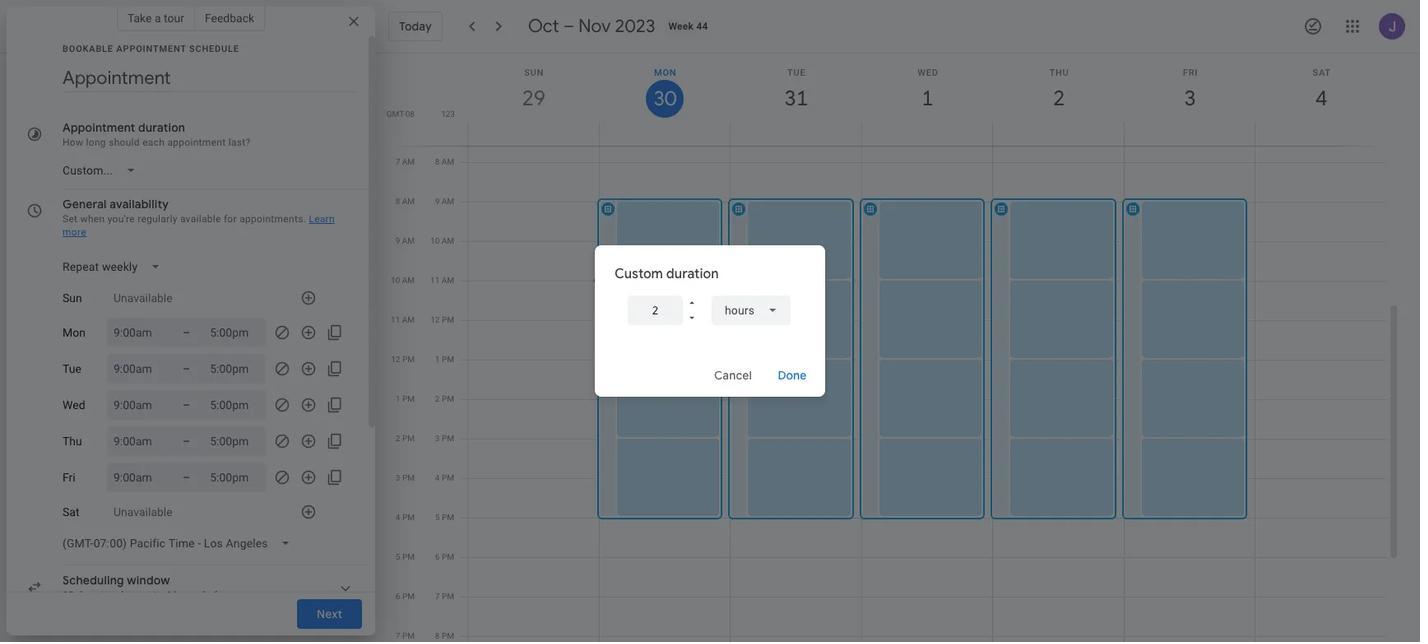 Task type: locate. For each thing, give the bounding box(es) containing it.
0 vertical spatial 1 pm
[[435, 355, 454, 364]]

0 horizontal spatial duration
[[138, 120, 185, 135]]

0 vertical spatial 10 am
[[431, 236, 454, 245]]

when
[[80, 213, 105, 225]]

0 vertical spatial 12 pm
[[431, 315, 454, 324]]

11
[[431, 276, 440, 285], [391, 315, 400, 324]]

1 horizontal spatial 6 pm
[[435, 552, 454, 561]]

regularly
[[138, 213, 177, 225]]

1 horizontal spatial 12 pm
[[431, 315, 454, 324]]

7
[[396, 157, 400, 166], [435, 592, 440, 601], [396, 631, 400, 640]]

6 column header from the left
[[1124, 54, 1257, 146]]

0 vertical spatial duration
[[138, 120, 185, 135]]

grid
[[382, 54, 1401, 642]]

unavailable for sat
[[114, 505, 173, 519]]

–
[[564, 15, 574, 38], [183, 326, 190, 339], [183, 362, 190, 375], [183, 398, 190, 412], [183, 435, 190, 448], [183, 471, 190, 484]]

1 vertical spatial 8 am
[[396, 197, 415, 206]]

3
[[435, 434, 440, 443], [396, 473, 400, 482]]

7 up 8 pm
[[435, 592, 440, 601]]

1 horizontal spatial 10
[[431, 236, 440, 245]]

0 horizontal spatial 1
[[396, 394, 400, 403]]

general availability
[[63, 197, 169, 212]]

7 pm up 8 pm
[[435, 592, 454, 601]]

mon
[[63, 326, 86, 339]]

0 horizontal spatial 2
[[396, 434, 400, 443]]

unavailable right the sat
[[114, 505, 173, 519]]

7 pm
[[435, 592, 454, 601], [396, 631, 415, 640]]

1 horizontal spatial 10 am
[[431, 236, 454, 245]]

1 vertical spatial 2 pm
[[396, 434, 415, 443]]

1 vertical spatial 5
[[396, 552, 400, 561]]

1 vertical spatial 7 pm
[[396, 631, 415, 640]]

tue
[[63, 362, 81, 375]]

0 vertical spatial 11
[[431, 276, 440, 285]]

0 vertical spatial 4
[[435, 473, 440, 482]]

next button
[[297, 599, 362, 629]]

0 vertical spatial 2
[[435, 394, 440, 403]]

wed
[[63, 398, 85, 412]]

– for fri
[[183, 471, 190, 484]]

1 horizontal spatial 11 am
[[431, 276, 454, 285]]

6 pm
[[435, 552, 454, 561], [396, 592, 415, 601]]

Duration in hours number field
[[641, 296, 670, 325]]

sat
[[63, 505, 79, 519]]

1 vertical spatial 2
[[396, 434, 400, 443]]

1 vertical spatial 9 am
[[396, 236, 415, 245]]

4 pm
[[435, 473, 454, 482], [396, 513, 415, 522]]

1 horizontal spatial 5
[[435, 513, 440, 522]]

0 vertical spatial 11 am
[[431, 276, 454, 285]]

appointments.
[[240, 213, 306, 225]]

1 horizontal spatial 4
[[435, 473, 440, 482]]

1 horizontal spatial 4 pm
[[435, 473, 454, 482]]

1 vertical spatial 7
[[435, 592, 440, 601]]

appointment
[[116, 44, 186, 54]]

custom duration dialog
[[595, 245, 826, 397]]

1 vertical spatial 12
[[391, 355, 400, 364]]

4
[[435, 473, 440, 482], [396, 513, 400, 522]]

1 vertical spatial duration
[[667, 266, 719, 282]]

0 horizontal spatial 10 am
[[391, 276, 415, 285]]

unavailable
[[114, 291, 173, 305], [114, 505, 173, 519]]

8 am down 7 am in the top left of the page
[[396, 197, 415, 206]]

2 unavailable from the top
[[114, 505, 173, 519]]

1 vertical spatial 4 pm
[[396, 513, 415, 522]]

1 unavailable from the top
[[114, 291, 173, 305]]

duration up each
[[138, 120, 185, 135]]

1 horizontal spatial 3
[[435, 434, 440, 443]]

bookable appointment schedule
[[63, 44, 239, 54]]

7 down the gmt- at the top left
[[396, 157, 400, 166]]

0 horizontal spatial 3
[[396, 473, 400, 482]]

0 horizontal spatial 4 pm
[[396, 513, 415, 522]]

6 up 8 pm
[[435, 552, 440, 561]]

12
[[431, 315, 440, 324], [391, 355, 400, 364]]

available
[[180, 213, 221, 225]]

for
[[224, 213, 237, 225]]

none field inside custom duration dialog
[[712, 296, 791, 325]]

1 horizontal spatial 8 am
[[435, 157, 454, 166]]

None field
[[712, 296, 791, 325]]

12 pm
[[431, 315, 454, 324], [391, 355, 415, 364]]

1 horizontal spatial 2
[[435, 394, 440, 403]]

7 left 8 pm
[[396, 631, 400, 640]]

oct
[[528, 15, 559, 38]]

5 column header from the left
[[993, 54, 1125, 146]]

3 column header from the left
[[730, 54, 862, 146]]

8
[[435, 157, 440, 166], [396, 197, 400, 206], [435, 631, 440, 640]]

0 horizontal spatial 1 pm
[[396, 394, 415, 403]]

2
[[435, 394, 440, 403], [396, 434, 400, 443]]

1 horizontal spatial duration
[[667, 266, 719, 282]]

0 horizontal spatial 7 pm
[[396, 631, 415, 640]]

10
[[431, 236, 440, 245], [391, 276, 400, 285]]

1 vertical spatial 5 pm
[[396, 552, 415, 561]]

0 vertical spatial 1
[[435, 355, 440, 364]]

1 vertical spatial 11 am
[[391, 315, 415, 324]]

duration for custom
[[667, 266, 719, 282]]

10 am
[[431, 236, 454, 245], [391, 276, 415, 285]]

week
[[669, 21, 694, 32]]

1 horizontal spatial 6
[[435, 552, 440, 561]]

2 vertical spatial 7
[[396, 631, 400, 640]]

0 vertical spatial unavailable
[[114, 291, 173, 305]]

3 pm
[[435, 434, 454, 443], [396, 473, 415, 482]]

1 vertical spatial 3 pm
[[396, 473, 415, 482]]

0 horizontal spatial 6
[[396, 592, 400, 601]]

0 horizontal spatial 3 pm
[[396, 473, 415, 482]]

9 am
[[435, 197, 454, 206], [396, 236, 415, 245]]

5
[[435, 513, 440, 522], [396, 552, 400, 561]]

next
[[317, 607, 342, 621]]

how
[[63, 137, 83, 148]]

1 vertical spatial 11
[[391, 315, 400, 324]]

0 horizontal spatial 11
[[391, 315, 400, 324]]

pm
[[442, 315, 454, 324], [402, 355, 415, 364], [442, 355, 454, 364], [402, 394, 415, 403], [442, 394, 454, 403], [402, 434, 415, 443], [442, 434, 454, 443], [402, 473, 415, 482], [442, 473, 454, 482], [402, 513, 415, 522], [442, 513, 454, 522], [402, 552, 415, 561], [442, 552, 454, 561], [402, 592, 415, 601], [442, 592, 454, 601], [402, 631, 415, 640], [442, 631, 454, 640]]

0 vertical spatial 9 am
[[435, 197, 454, 206]]

8 am
[[435, 157, 454, 166], [396, 197, 415, 206]]

1 pm
[[435, 355, 454, 364], [396, 394, 415, 403]]

1 horizontal spatial 9
[[435, 197, 440, 206]]

1 vertical spatial 1 pm
[[396, 394, 415, 403]]

1 vertical spatial 8
[[396, 197, 400, 206]]

appointment
[[63, 120, 135, 135]]

1 horizontal spatial 12
[[431, 315, 440, 324]]

11 am
[[431, 276, 454, 285], [391, 315, 415, 324]]

custom
[[615, 266, 663, 282]]

6 right next button
[[396, 592, 400, 601]]

6 pm up 8 pm
[[435, 552, 454, 561]]

take a tour
[[128, 12, 184, 25]]

123
[[441, 109, 455, 119]]

5 pm
[[435, 513, 454, 522], [396, 552, 415, 561]]

1 horizontal spatial 3 pm
[[435, 434, 454, 443]]

6 pm right next button
[[396, 592, 415, 601]]

unavailable right sun
[[114, 291, 173, 305]]

0 horizontal spatial 12 pm
[[391, 355, 415, 364]]

0 vertical spatial 6 pm
[[435, 552, 454, 561]]

6
[[435, 552, 440, 561], [396, 592, 400, 601]]

1 vertical spatial 10 am
[[391, 276, 415, 285]]

1 vertical spatial 10
[[391, 276, 400, 285]]

each
[[143, 137, 165, 148]]

0 vertical spatial 7 pm
[[435, 592, 454, 601]]

duration
[[138, 120, 185, 135], [667, 266, 719, 282]]

1 vertical spatial 6
[[396, 592, 400, 601]]

0 horizontal spatial 4
[[396, 513, 400, 522]]

0 horizontal spatial 5
[[396, 552, 400, 561]]

0 vertical spatial 3
[[435, 434, 440, 443]]

2 pm
[[435, 394, 454, 403], [396, 434, 415, 443]]

1 vertical spatial unavailable
[[114, 505, 173, 519]]

set when you're regularly available for appointments.
[[63, 213, 306, 225]]

duration inside "appointment duration how long should each appointment last?"
[[138, 120, 185, 135]]

1 vertical spatial 6 pm
[[396, 592, 415, 601]]

sun
[[63, 291, 82, 305]]

a
[[155, 12, 161, 25]]

done button
[[766, 356, 819, 395]]

2 column header from the left
[[599, 54, 731, 146]]

tour
[[164, 12, 184, 25]]

1
[[435, 355, 440, 364], [396, 394, 400, 403]]

learn more
[[63, 213, 335, 238]]

am
[[402, 157, 415, 166], [442, 157, 454, 166], [402, 197, 415, 206], [442, 197, 454, 206], [402, 236, 415, 245], [442, 236, 454, 245], [402, 276, 415, 285], [442, 276, 454, 285], [402, 315, 415, 324]]

1 horizontal spatial 1
[[435, 355, 440, 364]]

column header
[[468, 54, 600, 146], [599, 54, 731, 146], [730, 54, 862, 146], [862, 54, 994, 146], [993, 54, 1125, 146], [1124, 54, 1257, 146], [1256, 54, 1388, 146]]

1 horizontal spatial 1 pm
[[435, 355, 454, 364]]

0 horizontal spatial 10
[[391, 276, 400, 285]]

Add title text field
[[63, 66, 356, 91]]

0 vertical spatial 2 pm
[[435, 394, 454, 403]]

take a tour button
[[117, 5, 195, 31]]

1 vertical spatial 1
[[396, 394, 400, 403]]

duration up duration in hours number field
[[667, 266, 719, 282]]

9
[[435, 197, 440, 206], [396, 236, 400, 245]]

1 vertical spatial 3
[[396, 473, 400, 482]]

duration inside dialog
[[667, 266, 719, 282]]

0 horizontal spatial 9
[[396, 236, 400, 245]]

0 vertical spatial 3 pm
[[435, 434, 454, 443]]

gmt-08
[[387, 109, 415, 119]]

0 vertical spatial 5 pm
[[435, 513, 454, 522]]

8 am right 7 am in the top left of the page
[[435, 157, 454, 166]]

0 vertical spatial 8 am
[[435, 157, 454, 166]]

0 horizontal spatial 5 pm
[[396, 552, 415, 561]]

7 pm left 8 pm
[[396, 631, 415, 640]]

8 pm
[[435, 631, 454, 640]]

done
[[778, 368, 807, 383]]

0 horizontal spatial 6 pm
[[396, 592, 415, 601]]

thu
[[63, 435, 82, 448]]

availability
[[110, 197, 169, 212]]

1 vertical spatial 9
[[396, 236, 400, 245]]



Task type: describe. For each thing, give the bounding box(es) containing it.
feedback button
[[195, 5, 265, 31]]

week 44
[[669, 21, 708, 32]]

0 horizontal spatial 8 am
[[396, 197, 415, 206]]

grid containing gmt-08
[[382, 54, 1401, 642]]

0 vertical spatial 4 pm
[[435, 473, 454, 482]]

– for mon
[[183, 326, 190, 339]]

44
[[697, 21, 708, 32]]

1 horizontal spatial 7 pm
[[435, 592, 454, 601]]

7 am
[[396, 157, 415, 166]]

0 vertical spatial 5
[[435, 513, 440, 522]]

should
[[109, 137, 140, 148]]

last?
[[229, 137, 251, 148]]

0 vertical spatial 10
[[431, 236, 440, 245]]

cancel
[[715, 368, 752, 383]]

0 vertical spatial 6
[[435, 552, 440, 561]]

appointment duration how long should each appointment last?
[[63, 120, 251, 148]]

1 horizontal spatial 2 pm
[[435, 394, 454, 403]]

nov
[[579, 15, 611, 38]]

bookable
[[63, 44, 114, 54]]

7 column header from the left
[[1256, 54, 1388, 146]]

long
[[86, 137, 106, 148]]

0 vertical spatial 9
[[435, 197, 440, 206]]

0 vertical spatial 8
[[435, 157, 440, 166]]

oct – nov 2023
[[528, 15, 656, 38]]

1 vertical spatial 4
[[396, 513, 400, 522]]

gmt-
[[387, 109, 406, 119]]

1 horizontal spatial 9 am
[[435, 197, 454, 206]]

1 horizontal spatial 5 pm
[[435, 513, 454, 522]]

1 column header from the left
[[468, 54, 600, 146]]

duration for appointment
[[138, 120, 185, 135]]

schedule
[[189, 44, 239, 54]]

set
[[63, 213, 78, 225]]

4 column header from the left
[[862, 54, 994, 146]]

cancel button
[[707, 356, 760, 395]]

– for tue
[[183, 362, 190, 375]]

0 vertical spatial 7
[[396, 157, 400, 166]]

2 vertical spatial 8
[[435, 631, 440, 640]]

more
[[63, 226, 86, 238]]

today button
[[389, 12, 443, 41]]

2023
[[615, 15, 656, 38]]

today
[[399, 19, 432, 34]]

appointment
[[167, 137, 226, 148]]

– for wed
[[183, 398, 190, 412]]

1 vertical spatial 12 pm
[[391, 355, 415, 364]]

unavailable for sun
[[114, 291, 173, 305]]

– for thu
[[183, 435, 190, 448]]

0 horizontal spatial 12
[[391, 355, 400, 364]]

0 horizontal spatial 9 am
[[396, 236, 415, 245]]

0 horizontal spatial 2 pm
[[396, 434, 415, 443]]

fri
[[63, 471, 75, 484]]

custom duration
[[615, 266, 719, 282]]

learn
[[309, 213, 335, 225]]

feedback
[[205, 12, 254, 25]]

0 vertical spatial 12
[[431, 315, 440, 324]]

0 horizontal spatial 11 am
[[391, 315, 415, 324]]

take
[[128, 12, 152, 25]]

1 horizontal spatial 11
[[431, 276, 440, 285]]

learn more link
[[63, 213, 335, 238]]

you're
[[108, 213, 135, 225]]

08
[[406, 109, 415, 119]]

general
[[63, 197, 107, 212]]



Task type: vqa. For each thing, say whether or not it's contained in the screenshot.
left '1'
yes



